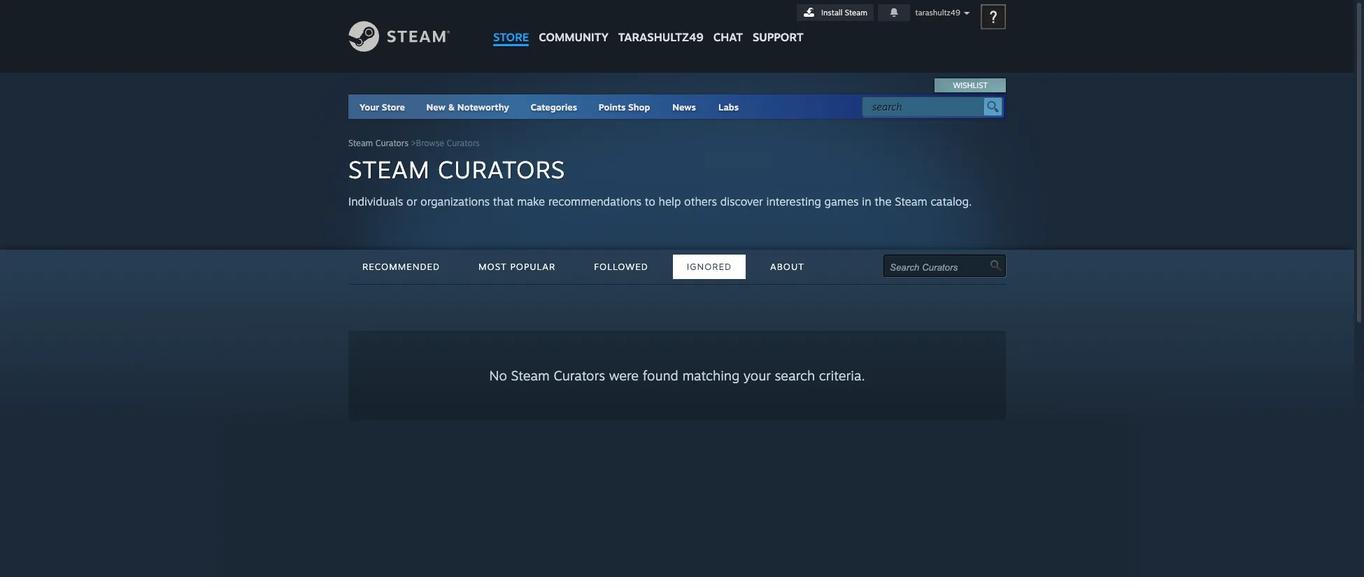 Task type: vqa. For each thing, say whether or not it's contained in the screenshot.
Recent Reviews: positive
no



Task type: locate. For each thing, give the bounding box(es) containing it.
recommended
[[363, 261, 440, 272]]

steam right no
[[511, 367, 550, 384]]

organizations
[[421, 195, 490, 209]]

no steam curators were found matching your search criteria.
[[490, 367, 866, 384]]

shop
[[629, 101, 650, 113]]

support link
[[748, 0, 809, 48]]

discover
[[721, 195, 764, 209]]

steam right install
[[845, 8, 868, 17]]

steam curators > browse curators
[[349, 138, 480, 148]]

tarashultz49
[[916, 8, 961, 17], [619, 30, 704, 44]]

no
[[490, 367, 507, 384]]

catalog.
[[931, 195, 972, 209]]

individuals
[[349, 195, 403, 209]]

recommendations
[[549, 195, 642, 209]]

steam curators
[[349, 155, 566, 184]]

steam
[[845, 8, 868, 17], [349, 138, 373, 148], [349, 155, 430, 184], [895, 195, 928, 209], [511, 367, 550, 384]]

support
[[753, 30, 804, 44]]

or
[[407, 195, 417, 209]]

most popular
[[479, 261, 556, 272]]

to
[[645, 195, 656, 209]]

wishlist link
[[936, 78, 1006, 92]]

chat link
[[709, 0, 748, 48]]

about link
[[757, 255, 819, 279]]

individuals or organizations that make recommendations to help others discover interesting games in the steam catalog.
[[349, 195, 972, 209]]

popular
[[511, 261, 556, 272]]

curators left were
[[554, 367, 606, 384]]

None image field
[[991, 260, 1002, 272]]

criteria.
[[819, 367, 866, 384]]

search text field
[[873, 98, 981, 116]]

your
[[360, 101, 380, 113]]

ignored link
[[673, 255, 746, 279]]

>
[[411, 138, 416, 148]]

new
[[427, 101, 446, 113]]

your
[[744, 367, 771, 384]]

0 horizontal spatial tarashultz49
[[619, 30, 704, 44]]

search
[[775, 367, 816, 384]]

1 vertical spatial tarashultz49
[[619, 30, 704, 44]]

tarashultz49 inside "link"
[[619, 30, 704, 44]]

interesting
[[767, 195, 822, 209]]

community link
[[534, 0, 614, 51]]

curators up that
[[438, 155, 566, 184]]

most popular link
[[465, 255, 570, 279]]

followed
[[594, 261, 649, 272]]

store
[[493, 30, 529, 44]]

curators
[[376, 138, 409, 148], [447, 138, 480, 148], [438, 155, 566, 184], [554, 367, 606, 384]]

None text field
[[890, 262, 992, 273]]

news link
[[662, 94, 708, 119]]

points
[[599, 101, 626, 113]]

others
[[685, 195, 717, 209]]

tarashultz49 link
[[614, 0, 709, 51]]

1 horizontal spatial tarashultz49
[[916, 8, 961, 17]]

noteworthy
[[458, 101, 510, 113]]

install
[[822, 8, 843, 17]]

categories
[[531, 101, 578, 113]]

curators left ">"
[[376, 138, 409, 148]]

browse
[[416, 138, 445, 148]]

install steam
[[822, 8, 868, 17]]

your store
[[360, 101, 405, 113]]



Task type: describe. For each thing, give the bounding box(es) containing it.
recommended link
[[349, 255, 454, 279]]

found
[[643, 367, 679, 384]]

your store link
[[360, 101, 405, 113]]

news
[[673, 101, 696, 113]]

community
[[539, 30, 609, 44]]

steam right the the
[[895, 195, 928, 209]]

points shop
[[599, 101, 650, 113]]

labs
[[719, 101, 739, 113]]

points shop link
[[588, 94, 662, 119]]

that
[[493, 195, 514, 209]]

games
[[825, 195, 859, 209]]

the
[[875, 195, 892, 209]]

new & noteworthy link
[[427, 101, 510, 113]]

steam curators link
[[349, 138, 409, 148]]

chat
[[714, 30, 743, 44]]

steam down your
[[349, 138, 373, 148]]

store
[[382, 101, 405, 113]]

labs link
[[708, 94, 750, 119]]

were
[[609, 367, 639, 384]]

new & noteworthy
[[427, 101, 510, 113]]

make
[[517, 195, 545, 209]]

in
[[863, 195, 872, 209]]

most
[[479, 261, 507, 272]]

ignored
[[687, 261, 732, 272]]

install steam link
[[797, 4, 874, 21]]

steam inside 'install steam' link
[[845, 8, 868, 17]]

help
[[659, 195, 681, 209]]

followed link
[[580, 255, 663, 279]]

0 vertical spatial tarashultz49
[[916, 8, 961, 17]]

curators up the steam curators
[[447, 138, 480, 148]]

about
[[771, 261, 805, 272]]

categories link
[[531, 101, 578, 113]]

steam down "steam curators" link
[[349, 155, 430, 184]]

matching
[[683, 367, 740, 384]]

&
[[448, 101, 455, 113]]

store link
[[489, 0, 534, 51]]

wishlist
[[954, 80, 988, 90]]



